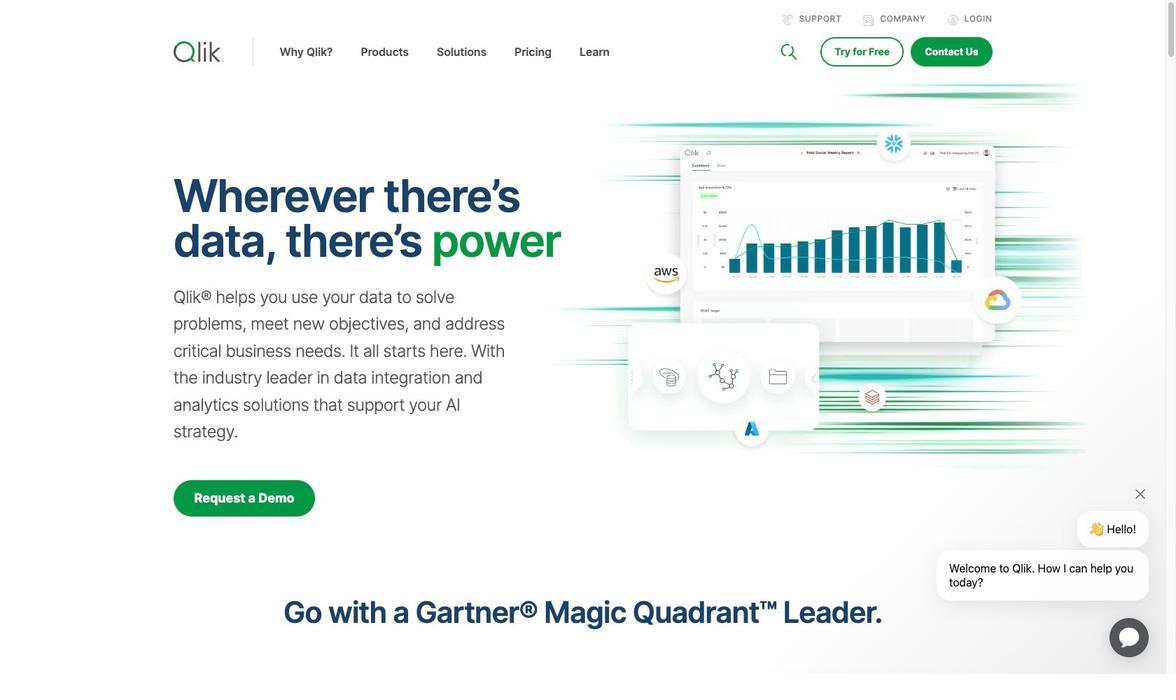 Task type: describe. For each thing, give the bounding box(es) containing it.
support image
[[783, 15, 794, 26]]



Task type: locate. For each thing, give the bounding box(es) containing it.
qlik image
[[173, 41, 224, 62]]

company image
[[864, 15, 875, 26]]

application
[[1093, 602, 1166, 674]]

login image
[[948, 15, 959, 26]]



Task type: vqa. For each thing, say whether or not it's contained in the screenshot.
qlik image
yes



